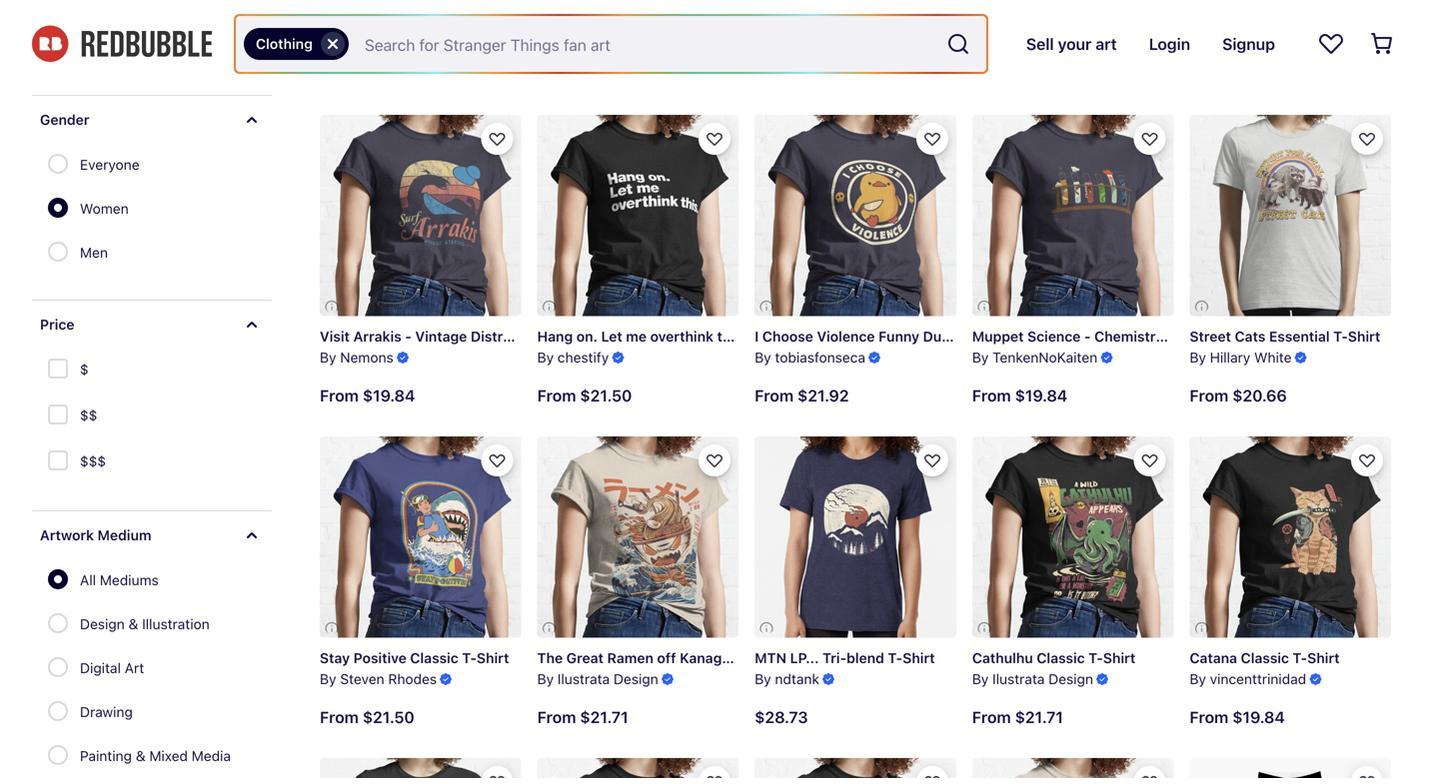 Task type: locate. For each thing, give the bounding box(es) containing it.
by ilustrata design for great
[[537, 671, 658, 687]]

from $19.84 down by vincenttrinidad
[[1190, 708, 1285, 727]]

by for street cats essential t-shirt
[[1190, 349, 1206, 366]]

from $21.50
[[537, 386, 632, 405], [320, 708, 415, 727]]

$21.71 for great
[[580, 708, 628, 727]]

1 $21.71 from the left
[[580, 708, 628, 727]]

cathulhu
[[972, 650, 1033, 667]]

None radio
[[48, 198, 68, 218], [48, 242, 68, 262], [48, 570, 68, 590], [48, 658, 68, 678], [48, 702, 68, 722], [48, 746, 68, 766], [48, 198, 68, 218], [48, 242, 68, 262], [48, 570, 68, 590], [48, 658, 68, 678], [48, 702, 68, 722], [48, 746, 68, 766]]

$19.84 for tenkennokaiten
[[1015, 386, 1068, 405]]

by down hang
[[537, 349, 554, 366]]

all
[[80, 572, 96, 589]]

chemistry
[[1095, 328, 1164, 345]]

None checkbox
[[48, 359, 72, 383]]

painting
[[80, 748, 132, 765]]

shirt
[[817, 328, 849, 345], [1234, 328, 1267, 345], [1348, 328, 1381, 345], [477, 650, 509, 667], [819, 650, 851, 667], [903, 650, 935, 667], [1103, 650, 1136, 667], [1308, 650, 1340, 667]]

chestify
[[558, 349, 609, 366]]

by for catana classic t-shirt
[[1190, 671, 1206, 687]]

from
[[320, 386, 359, 405], [537, 386, 576, 405], [755, 386, 794, 405], [972, 386, 1011, 405], [1190, 386, 1229, 405], [320, 708, 359, 727], [537, 708, 576, 727], [972, 708, 1011, 727], [1190, 708, 1229, 727]]

$28.73
[[755, 708, 808, 727]]

by down the cathulhu
[[972, 671, 989, 687]]

by for stay positive classic t-shirt
[[320, 671, 336, 687]]

from $21.50 down steven
[[320, 708, 415, 727]]

by down catana
[[1190, 671, 1206, 687]]

None radio
[[48, 154, 68, 174], [48, 614, 68, 634], [48, 154, 68, 174], [48, 614, 68, 634]]

1 vertical spatial women
[[80, 200, 129, 217]]

$21.71 for classic
[[1015, 708, 1063, 727]]

& for painting
[[136, 748, 146, 765]]

the great ramen off kanagawa classic t-shirt image
[[537, 437, 739, 638]]

from $19.84 down by tenkennokaiten
[[972, 386, 1068, 405]]

by tenkennokaiten
[[972, 349, 1098, 366]]

painting & mixed media
[[80, 748, 231, 765]]

by for mtn lp... tri-blend t-shirt
[[755, 671, 771, 687]]

from $19.84 down nemons
[[320, 386, 415, 405]]

$21.71
[[580, 708, 628, 727], [1015, 708, 1063, 727]]

t- up vincenttrinidad
[[1293, 650, 1308, 667]]

t-
[[802, 328, 817, 345], [1220, 328, 1234, 345], [1334, 328, 1348, 345], [462, 650, 477, 667], [804, 650, 819, 667], [888, 650, 903, 667], [1089, 650, 1103, 667], [1293, 650, 1308, 667]]

from down steven
[[320, 708, 359, 727]]

artwork
[[40, 527, 94, 544]]

clothing 132,842 results
[[320, 8, 521, 31]]

$21.50
[[580, 386, 632, 405], [363, 708, 415, 727]]

from for the great ramen off kanagawa classic t-shirt
[[537, 708, 576, 727]]

1 vertical spatial &
[[136, 748, 146, 765]]

positive
[[354, 650, 407, 667]]

kanagawa
[[680, 650, 749, 667]]

from $21.71 down great
[[537, 708, 628, 727]]

muppet
[[972, 328, 1024, 345]]

0 horizontal spatial women
[[80, 200, 129, 217]]

$21.71 down cathulhu classic t-shirt
[[1015, 708, 1063, 727]]

design down ramen
[[614, 671, 658, 687]]

2 horizontal spatial design
[[1049, 671, 1093, 687]]

essential
[[1269, 328, 1330, 345]]

hang on. let me overthink this. classic t-shirt image
[[537, 115, 739, 316]]

$21.50 down chestify
[[580, 386, 632, 405]]

1 from $21.71 from the left
[[537, 708, 628, 727]]

from $21.50 for steven
[[320, 708, 415, 727]]

1 horizontal spatial $21.50
[[580, 386, 632, 405]]

this.
[[717, 328, 747, 345]]

classic up hillary
[[1168, 328, 1216, 345]]

design inside artwork medium option group
[[80, 616, 125, 633]]

women down clothing button
[[332, 62, 382, 79]]

stay positive classic t-shirt
[[320, 650, 509, 667]]

by down the stay at the bottom of page
[[320, 671, 336, 687]]

2 from $21.71 from the left
[[972, 708, 1063, 727]]

from down the the
[[537, 708, 576, 727]]

by down muppet
[[972, 349, 989, 366]]

from $21.71 for great
[[537, 708, 628, 727]]

from down by vincenttrinidad
[[1190, 708, 1229, 727]]

clothing for clothing 132,842 results
[[320, 8, 397, 31]]

$19.84 down tenkennokaiten
[[1015, 386, 1068, 405]]

rhodes
[[388, 671, 437, 687]]

visit arrakis - vintage distressed surf - dune - sci fi classic t-shirt image
[[320, 115, 521, 316]]

1 vertical spatial $21.50
[[363, 708, 415, 727]]

muppet science - chemistry  classic t-shirt image
[[972, 115, 1174, 316]]

me
[[626, 328, 647, 345]]

1 horizontal spatial design
[[614, 671, 658, 687]]

& left illustration
[[128, 616, 138, 633]]

street
[[1190, 328, 1231, 345]]

artwork medium button
[[32, 512, 272, 560]]

design down cathulhu classic t-shirt
[[1049, 671, 1093, 687]]

1 horizontal spatial clothing
[[320, 8, 397, 31]]

2 $21.71 from the left
[[1015, 708, 1063, 727]]

medium
[[98, 527, 151, 544]]

from down by tenkennokaiten
[[972, 386, 1011, 405]]

classic up by tobiasfonseca
[[750, 328, 799, 345]]

1 ilustrata from the left
[[558, 671, 610, 687]]

from for street cats essential t-shirt
[[1190, 386, 1229, 405]]

1 by ilustrata design from the left
[[537, 671, 658, 687]]

0 vertical spatial &
[[128, 616, 138, 633]]

from down by chestify
[[537, 386, 576, 405]]

from $19.84
[[320, 386, 415, 405], [972, 386, 1068, 405], [1190, 708, 1285, 727]]

ilustrata
[[558, 671, 610, 687], [993, 671, 1045, 687]]

2 horizontal spatial from $19.84
[[1190, 708, 1285, 727]]

$19.84 down vincenttrinidad
[[1233, 708, 1285, 727]]

blend
[[847, 650, 885, 667]]

0 horizontal spatial from $21.71
[[537, 708, 628, 727]]

none checkbox inside price group
[[48, 359, 72, 383]]

classic up by ndtank on the bottom right
[[752, 650, 801, 667]]

classic
[[750, 328, 799, 345], [1168, 328, 1216, 345], [410, 650, 459, 667], [752, 650, 801, 667], [1037, 650, 1085, 667], [1241, 650, 1289, 667]]

$19.84 down nemons
[[363, 386, 415, 405]]

0 vertical spatial $21.50
[[580, 386, 632, 405]]

price
[[40, 316, 74, 333]]

white
[[1255, 349, 1292, 366]]

women
[[332, 62, 382, 79], [80, 200, 129, 217]]

0 horizontal spatial $19.84
[[363, 386, 415, 405]]

women down everyone
[[80, 200, 129, 217]]

1 horizontal spatial from $21.71
[[972, 708, 1063, 727]]

$20.66
[[1233, 386, 1287, 405]]

by ilustrata design down great
[[537, 671, 658, 687]]

$19.84
[[363, 386, 415, 405], [1015, 386, 1068, 405], [1233, 708, 1285, 727]]

tri-
[[823, 650, 847, 667]]

ilustrata down the cathulhu
[[993, 671, 1045, 687]]

clothing
[[320, 8, 397, 31], [256, 35, 313, 52]]

1 horizontal spatial $19.84
[[1015, 386, 1068, 405]]

design up digital
[[80, 616, 125, 633]]

by down the the
[[537, 671, 554, 687]]

catana classic t-shirt image
[[1190, 437, 1391, 638]]

1 horizontal spatial from $21.50
[[537, 386, 632, 405]]

results
[[469, 12, 521, 31]]

artwork medium option group
[[48, 560, 243, 779]]

on.
[[577, 328, 598, 345]]

mixed
[[149, 748, 188, 765]]

redbubble logo image
[[32, 26, 212, 62]]

by ilustrata design down cathulhu classic t-shirt
[[972, 671, 1093, 687]]

science
[[1028, 328, 1081, 345]]

$21.92
[[798, 386, 849, 405]]

from down hillary
[[1190, 386, 1229, 405]]

tops
[[114, 42, 145, 59]]

1 horizontal spatial women
[[332, 62, 382, 79]]

1 horizontal spatial $21.71
[[1015, 708, 1063, 727]]

0 horizontal spatial clothing
[[256, 35, 313, 52]]

from $21.50 down chestify
[[537, 386, 632, 405]]

1 vertical spatial clothing
[[256, 35, 313, 52]]

by down street
[[1190, 349, 1206, 366]]

&
[[128, 616, 138, 633], [136, 748, 146, 765]]

1 horizontal spatial from $19.84
[[972, 386, 1068, 405]]

by steven rhodes
[[320, 671, 437, 687]]

price button
[[32, 301, 272, 349]]

0 horizontal spatial from $19.84
[[320, 386, 415, 405]]

1 vertical spatial from $21.50
[[320, 708, 415, 727]]

catana classic t-shirt
[[1190, 650, 1340, 667]]

0 horizontal spatial from $21.50
[[320, 708, 415, 727]]

None checkbox
[[48, 405, 72, 429], [48, 451, 72, 475], [48, 405, 72, 429], [48, 451, 72, 475]]

$21.50 down by steven rhodes
[[363, 708, 415, 727]]

by ilustrata design
[[537, 671, 658, 687], [972, 671, 1093, 687]]

from $21.71 down the cathulhu
[[972, 708, 1063, 727]]

1 horizontal spatial by ilustrata design
[[972, 671, 1093, 687]]

from left the $21.92
[[755, 386, 794, 405]]

artwork medium
[[40, 527, 151, 544]]

2 ilustrata from the left
[[993, 671, 1045, 687]]

tobiasfonseca
[[775, 349, 866, 366]]

i choose violence funny duck by tobe fonseca classic t-shirt image
[[755, 115, 956, 316]]

by for hang on. let me overthink this. classic t-shirt
[[537, 349, 554, 366]]

0 horizontal spatial by ilustrata design
[[537, 671, 658, 687]]

great
[[566, 650, 604, 667]]

cathulhu classic t-shirt image
[[972, 437, 1174, 638]]

by for the great ramen off kanagawa classic t-shirt
[[537, 671, 554, 687]]

t- up by tobiasfonseca
[[802, 328, 817, 345]]

& left the "mixed" in the bottom of the page
[[136, 748, 146, 765]]

0 horizontal spatial $21.50
[[363, 708, 415, 727]]

by
[[320, 349, 336, 366], [537, 349, 554, 366], [755, 349, 771, 366], [972, 349, 989, 366], [1190, 349, 1206, 366], [320, 671, 336, 687], [537, 671, 554, 687], [755, 671, 771, 687], [972, 671, 989, 687], [1190, 671, 1206, 687]]

$21.71 down great
[[580, 708, 628, 727]]

from down by nemons
[[320, 386, 359, 405]]

from down the cathulhu
[[972, 708, 1011, 727]]

cats
[[1235, 328, 1266, 345]]

clear all
[[446, 62, 501, 79]]

0 horizontal spatial ilustrata
[[558, 671, 610, 687]]

mtn lp... tri-blend t-shirt image
[[755, 437, 956, 638]]

design for the great ramen off kanagawa classic t-shirt
[[614, 671, 658, 687]]

by for cathulhu classic t-shirt
[[972, 671, 989, 687]]

2 horizontal spatial $19.84
[[1233, 708, 1285, 727]]

stay positive classic t-shirt image
[[320, 437, 521, 638]]

men
[[80, 244, 108, 261]]

from $21.71
[[537, 708, 628, 727], [972, 708, 1063, 727]]

by down mtn
[[755, 671, 771, 687]]

0 horizontal spatial $21.71
[[580, 708, 628, 727]]

0 vertical spatial women
[[332, 62, 382, 79]]

ilustrata down great
[[558, 671, 610, 687]]

2 by ilustrata design from the left
[[972, 671, 1093, 687]]

price group
[[46, 349, 106, 487]]

classic right the cathulhu
[[1037, 650, 1085, 667]]

tank tops button
[[64, 31, 272, 71]]

all
[[485, 62, 501, 79]]

clothing inside button
[[256, 35, 313, 52]]

muppet science - chemistry  classic t-shirt
[[972, 328, 1267, 345]]

0 vertical spatial clothing
[[320, 8, 397, 31]]

0 vertical spatial from $21.50
[[537, 386, 632, 405]]

1 horizontal spatial ilustrata
[[993, 671, 1045, 687]]

0 horizontal spatial design
[[80, 616, 125, 633]]

nemons
[[340, 349, 394, 366]]



Task type: vqa. For each thing, say whether or not it's contained in the screenshot.
by ilustrata design corresponding to Classic
yes



Task type: describe. For each thing, give the bounding box(es) containing it.
from $21.92
[[755, 386, 849, 405]]

$19.84 for vincenttrinidad
[[1233, 708, 1285, 727]]

ndtank
[[775, 671, 820, 687]]

$21.50 for chestify
[[580, 386, 632, 405]]

women button
[[316, 55, 422, 87]]

Clothing field
[[236, 16, 986, 72]]

132,842
[[405, 12, 464, 31]]

gender
[[40, 111, 89, 128]]

t- up hillary
[[1220, 328, 1234, 345]]

street cats essential t-shirt
[[1190, 328, 1381, 345]]

$21.50 for steven
[[363, 708, 415, 727]]

steven
[[340, 671, 384, 687]]

t- right the cathulhu
[[1089, 650, 1103, 667]]

by left nemons
[[320, 349, 336, 366]]

clear all button
[[430, 55, 509, 87]]

vincenttrinidad
[[1210, 671, 1307, 687]]

from $19.84 for tenkennokaiten
[[972, 386, 1068, 405]]

all mediums
[[80, 572, 159, 589]]

lp...
[[790, 650, 819, 667]]

illustration
[[142, 616, 210, 633]]

digital art
[[80, 660, 144, 677]]

the great ramen off kanagawa classic t-shirt
[[537, 650, 851, 667]]

from $21.71 for classic
[[972, 708, 1063, 727]]

mediums
[[100, 572, 159, 589]]

digital
[[80, 660, 121, 677]]

& for design
[[128, 616, 138, 633]]

by tobiasfonseca
[[755, 349, 866, 366]]

by chestify
[[537, 349, 609, 366]]

from for catana classic t-shirt
[[1190, 708, 1229, 727]]

mtn lp... tri-blend t-shirt
[[755, 650, 935, 667]]

tank
[[80, 42, 110, 59]]

by ndtank
[[755, 671, 820, 687]]

women inside 'button'
[[332, 62, 382, 79]]

ilustrata for classic
[[993, 671, 1045, 687]]

t- left the the
[[462, 650, 477, 667]]

by vincenttrinidad
[[1190, 671, 1307, 687]]

by for muppet science - chemistry  classic t-shirt
[[972, 349, 989, 366]]

catana
[[1190, 650, 1237, 667]]

classic up rhodes
[[410, 650, 459, 667]]

street cats essential t-shirt image
[[1190, 115, 1391, 316]]

t- right "blend"
[[888, 650, 903, 667]]

from for hang on. let me overthink this. classic t-shirt
[[537, 386, 576, 405]]

by hillary white
[[1190, 349, 1292, 366]]

t- left tri-
[[804, 650, 819, 667]]

$19.84 for nemons
[[363, 386, 415, 405]]

clear
[[446, 62, 482, 79]]

let
[[601, 328, 623, 345]]

from $21.50 for chestify
[[537, 386, 632, 405]]

Search term search field
[[349, 16, 938, 72]]

from $19.84 for vincenttrinidad
[[1190, 708, 1285, 727]]

design & illustration
[[80, 616, 210, 633]]

clothing button
[[244, 28, 349, 60]]

art
[[125, 660, 144, 677]]

from for stay positive classic t-shirt
[[320, 708, 359, 727]]

ilustrata for great
[[558, 671, 610, 687]]

the
[[537, 650, 563, 667]]

ramen
[[607, 650, 654, 667]]

drawing
[[80, 704, 133, 721]]

design for cathulhu classic t-shirt
[[1049, 671, 1093, 687]]

gender option group
[[48, 144, 152, 276]]

mtn
[[755, 650, 787, 667]]

tenkennokaiten
[[993, 349, 1098, 366]]

clothing for clothing
[[256, 35, 313, 52]]

t- right essential
[[1334, 328, 1348, 345]]

from $19.84 for nemons
[[320, 386, 415, 405]]

tank tops
[[80, 42, 145, 59]]

women inside gender option group
[[80, 200, 129, 217]]

gender button
[[32, 96, 272, 144]]

classic up vincenttrinidad
[[1241, 650, 1289, 667]]

from $20.66
[[1190, 386, 1287, 405]]

overthink
[[650, 328, 714, 345]]

-
[[1084, 328, 1091, 345]]

stay
[[320, 650, 350, 667]]

hang on. let me overthink this. classic t-shirt
[[537, 328, 849, 345]]

by nemons
[[320, 349, 394, 366]]

cathulhu classic t-shirt
[[972, 650, 1136, 667]]

by ilustrata design for classic
[[972, 671, 1093, 687]]

off
[[657, 650, 676, 667]]

from for cathulhu classic t-shirt
[[972, 708, 1011, 727]]

everyone
[[80, 156, 140, 173]]

from for muppet science - chemistry  classic t-shirt
[[972, 386, 1011, 405]]

media
[[192, 748, 231, 765]]

hang
[[537, 328, 573, 345]]

by up from $21.92
[[755, 349, 771, 366]]

hillary
[[1210, 349, 1251, 366]]



